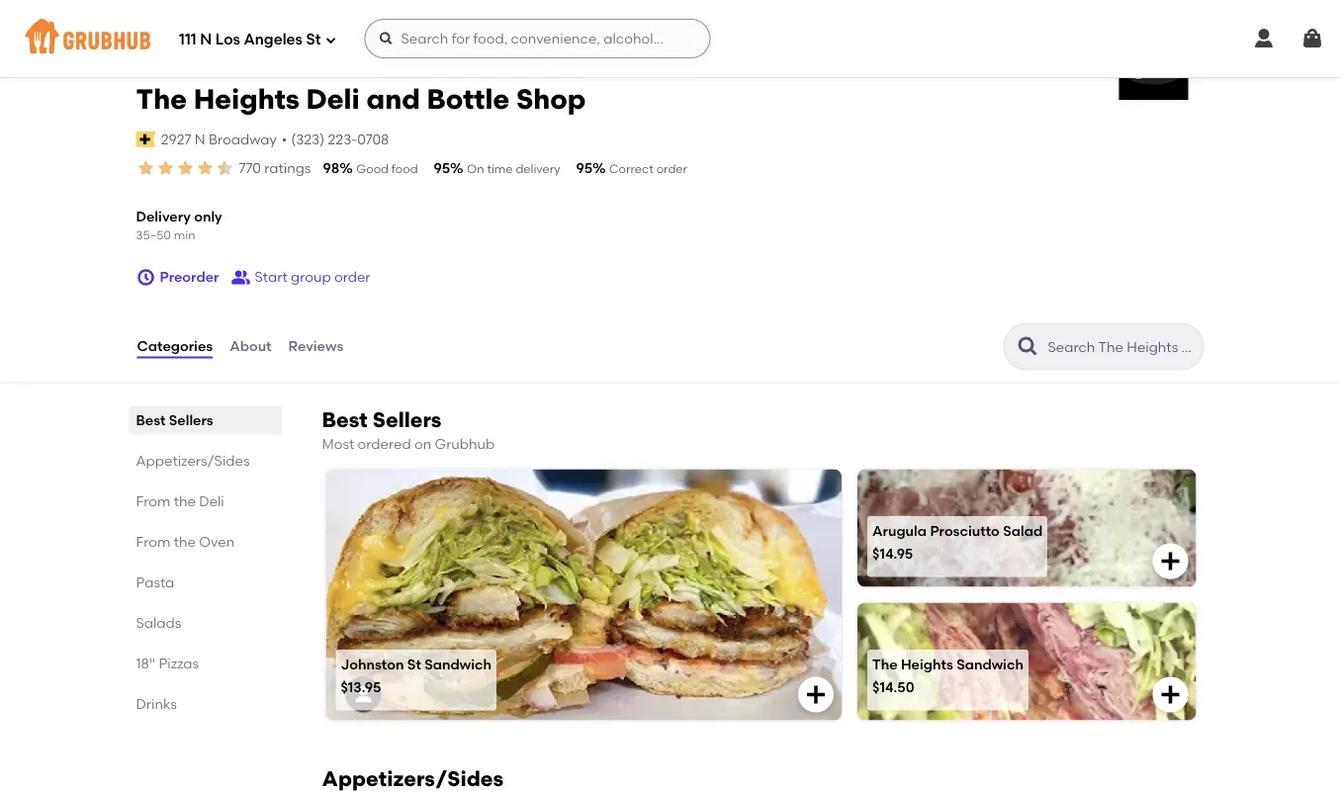 Task type: describe. For each thing, give the bounding box(es) containing it.
2927
[[161, 131, 191, 148]]

the heights deli and bottle shop
[[136, 83, 586, 116]]

from the deli
[[136, 493, 224, 510]]

deli for heights
[[306, 83, 360, 116]]

sellers for best sellers most ordered on grubhub
[[373, 407, 442, 432]]

heights for sandwich
[[901, 656, 953, 673]]

from for from the oven
[[136, 533, 170, 550]]

from for from the deli
[[136, 493, 170, 510]]

food
[[392, 162, 418, 176]]

arugula
[[873, 522, 927, 539]]

people icon image
[[231, 267, 251, 287]]

drinks
[[136, 696, 177, 712]]

arugula prosciutto salad $14.95
[[873, 522, 1043, 562]]

st inside johnston st sandwich $13.95
[[407, 656, 421, 673]]

from the deli tab
[[136, 491, 274, 512]]

heights for deli
[[193, 83, 300, 116]]

pasta
[[136, 574, 174, 591]]

Search The Heights Deli and Bottle Shop search field
[[1046, 338, 1197, 356]]

best for best sellers most ordered on grubhub
[[322, 407, 368, 432]]

min
[[174, 227, 195, 242]]

2927 n broadway button
[[160, 128, 278, 150]]

subscription pass image
[[136, 131, 156, 147]]

most
[[322, 435, 354, 452]]

111 n los angeles st
[[179, 31, 321, 49]]

reviews
[[288, 338, 343, 355]]

223-
[[328, 131, 357, 148]]

order inside button
[[334, 269, 370, 285]]

from the oven
[[136, 533, 235, 550]]

ratings
[[264, 160, 311, 177]]

ordered
[[358, 435, 411, 452]]

(323)
[[291, 131, 325, 148]]

•
[[282, 131, 287, 148]]

the for oven
[[174, 533, 196, 550]]

correct
[[609, 162, 654, 176]]

group
[[291, 269, 331, 285]]

the for the heights sandwich $14.50
[[873, 656, 898, 673]]

oven
[[199, 533, 235, 550]]

and
[[366, 83, 420, 116]]

1 horizontal spatial order
[[656, 162, 687, 176]]

on time delivery
[[467, 162, 560, 176]]

prosciutto
[[930, 522, 1000, 539]]

delivery
[[516, 162, 560, 176]]

appetizers/sides tab
[[136, 450, 274, 471]]

best for best sellers
[[136, 412, 166, 429]]

svg image inside preorder button
[[136, 267, 156, 287]]

preorder
[[160, 269, 219, 285]]

appetizers/sides
[[136, 452, 250, 469]]

98
[[323, 160, 340, 177]]

770
[[239, 160, 261, 177]]

good food
[[356, 162, 418, 176]]

the for the heights deli and bottle shop
[[136, 83, 187, 116]]

sandwich for johnston st sandwich
[[425, 656, 492, 673]]

grubhub
[[435, 435, 495, 452]]

shop
[[516, 83, 586, 116]]

sellers for best sellers
[[169, 412, 213, 429]]

on
[[467, 162, 484, 176]]

only
[[194, 208, 222, 225]]

the heights deli and bottle shop logo image
[[1119, 31, 1188, 100]]

deli for the
[[199, 493, 224, 510]]

drinks tab
[[136, 694, 274, 714]]

about
[[230, 338, 272, 355]]

preorder button
[[136, 259, 219, 295]]



Task type: vqa. For each thing, say whether or not it's contained in the screenshot.
'from the deli'
yes



Task type: locate. For each thing, give the bounding box(es) containing it.
sandwich inside johnston st sandwich $13.95
[[425, 656, 492, 673]]

the
[[136, 83, 187, 116], [873, 656, 898, 673]]

order right 'correct'
[[656, 162, 687, 176]]

from
[[136, 493, 170, 510], [136, 533, 170, 550]]

heights
[[193, 83, 300, 116], [901, 656, 953, 673]]

best sellers
[[136, 412, 213, 429]]

star icon image
[[136, 158, 156, 178], [156, 158, 176, 178], [176, 158, 195, 178], [195, 158, 215, 178], [215, 158, 235, 178], [215, 158, 235, 178]]

st right johnston
[[407, 656, 421, 673]]

Search for food, convenience, alcohol... search field
[[364, 19, 711, 58]]

st
[[306, 31, 321, 49], [407, 656, 421, 673]]

deli up oven at left
[[199, 493, 224, 510]]

svg image for the heights sandwich $14.50
[[1159, 683, 1182, 707]]

svg image inside main navigation navigation
[[1301, 27, 1324, 50]]

about button
[[229, 311, 273, 382]]

0 vertical spatial the
[[136, 83, 187, 116]]

categories button
[[136, 311, 214, 382]]

start group order button
[[231, 259, 370, 295]]

0 horizontal spatial deli
[[199, 493, 224, 510]]

35–50
[[136, 227, 171, 242]]

sandwich for the heights sandwich
[[957, 656, 1024, 673]]

sellers up "appetizers/sides"
[[169, 412, 213, 429]]

order right group
[[334, 269, 370, 285]]

best
[[322, 407, 368, 432], [136, 412, 166, 429]]

0 horizontal spatial sellers
[[169, 412, 213, 429]]

95 left on
[[434, 160, 450, 177]]

2 from from the top
[[136, 533, 170, 550]]

95
[[434, 160, 450, 177], [576, 160, 593, 177]]

0 horizontal spatial 95
[[434, 160, 450, 177]]

1 horizontal spatial deli
[[306, 83, 360, 116]]

0 vertical spatial st
[[306, 31, 321, 49]]

95 for correct order
[[576, 160, 593, 177]]

on
[[414, 435, 431, 452]]

0 vertical spatial from
[[136, 493, 170, 510]]

search icon image
[[1016, 335, 1040, 358]]

time
[[487, 162, 513, 176]]

0 horizontal spatial order
[[334, 269, 370, 285]]

svg image
[[1301, 27, 1324, 50], [1159, 550, 1182, 573], [804, 683, 828, 707], [1159, 683, 1182, 707]]

2 the from the top
[[174, 533, 196, 550]]

0 horizontal spatial st
[[306, 31, 321, 49]]

sandwich
[[425, 656, 492, 673], [957, 656, 1024, 673]]

from inside tab
[[136, 493, 170, 510]]

1 horizontal spatial the
[[873, 656, 898, 673]]

delivery
[[136, 208, 191, 225]]

the up the from the oven on the left
[[174, 493, 196, 510]]

pasta tab
[[136, 572, 274, 593]]

0 vertical spatial the
[[174, 493, 196, 510]]

2 95 from the left
[[576, 160, 593, 177]]

st right "angeles"
[[306, 31, 321, 49]]

main navigation navigation
[[0, 0, 1340, 77]]

best up most
[[322, 407, 368, 432]]

• (323) 223-0708
[[282, 131, 389, 148]]

broadway
[[209, 131, 277, 148]]

1 vertical spatial n
[[195, 131, 205, 148]]

deli inside tab
[[199, 493, 224, 510]]

reviews button
[[287, 311, 344, 382]]

1 vertical spatial heights
[[901, 656, 953, 673]]

$14.95
[[873, 546, 913, 562]]

los
[[215, 31, 240, 49]]

angeles
[[244, 31, 303, 49]]

from up pasta
[[136, 533, 170, 550]]

18"
[[136, 655, 155, 672]]

best sellers tab
[[136, 410, 274, 431]]

1 sandwich from the left
[[425, 656, 492, 673]]

1 vertical spatial from
[[136, 533, 170, 550]]

correct order
[[609, 162, 687, 176]]

the up 2927
[[136, 83, 187, 116]]

delivery only 35–50 min
[[136, 208, 222, 242]]

1 95 from the left
[[434, 160, 450, 177]]

sandwich inside the heights sandwich $14.50
[[957, 656, 1024, 673]]

the up $14.50
[[873, 656, 898, 673]]

heights inside the heights sandwich $14.50
[[901, 656, 953, 673]]

n for 2927
[[195, 131, 205, 148]]

0 vertical spatial n
[[200, 31, 212, 49]]

770 ratings
[[239, 160, 311, 177]]

0 vertical spatial order
[[656, 162, 687, 176]]

the
[[174, 493, 196, 510], [174, 533, 196, 550]]

18" pizzas
[[136, 655, 199, 672]]

1 vertical spatial order
[[334, 269, 370, 285]]

0 vertical spatial deli
[[306, 83, 360, 116]]

0 horizontal spatial the
[[136, 83, 187, 116]]

from up the from the oven on the left
[[136, 493, 170, 510]]

start group order
[[255, 269, 370, 285]]

1 horizontal spatial best
[[322, 407, 368, 432]]

n right '111'
[[200, 31, 212, 49]]

95 right delivery
[[576, 160, 593, 177]]

n for 111
[[200, 31, 212, 49]]

the inside tab
[[174, 533, 196, 550]]

1 vertical spatial the
[[174, 533, 196, 550]]

bottle
[[427, 83, 510, 116]]

pizzas
[[159, 655, 199, 672]]

st inside main navigation navigation
[[306, 31, 321, 49]]

1 horizontal spatial sellers
[[373, 407, 442, 432]]

$13.95
[[341, 679, 381, 696]]

deli
[[306, 83, 360, 116], [199, 493, 224, 510]]

johnston
[[341, 656, 404, 673]]

2927 n broadway
[[161, 131, 277, 148]]

salads
[[136, 615, 181, 631]]

95 for on time delivery
[[434, 160, 450, 177]]

order
[[656, 162, 687, 176], [334, 269, 370, 285]]

deli up • (323) 223-0708
[[306, 83, 360, 116]]

n right 2927
[[195, 131, 205, 148]]

1 horizontal spatial heights
[[901, 656, 953, 673]]

0 horizontal spatial heights
[[193, 83, 300, 116]]

the left oven at left
[[174, 533, 196, 550]]

n inside main navigation navigation
[[200, 31, 212, 49]]

best sellers most ordered on grubhub
[[322, 407, 495, 452]]

good
[[356, 162, 389, 176]]

sellers up on
[[373, 407, 442, 432]]

from the oven tab
[[136, 531, 274, 552]]

sellers
[[373, 407, 442, 432], [169, 412, 213, 429]]

$14.50
[[873, 679, 915, 696]]

1 horizontal spatial 95
[[576, 160, 593, 177]]

1 vertical spatial the
[[873, 656, 898, 673]]

svg image
[[1252, 27, 1276, 50], [378, 31, 394, 46], [325, 34, 337, 46], [136, 267, 156, 287]]

start
[[255, 269, 288, 285]]

salad
[[1003, 522, 1043, 539]]

the inside the heights sandwich $14.50
[[873, 656, 898, 673]]

svg image for arugula prosciutto salad $14.95
[[1159, 550, 1182, 573]]

salads tab
[[136, 613, 274, 633]]

1 horizontal spatial sandwich
[[957, 656, 1024, 673]]

johnston st sandwich $13.95
[[341, 656, 492, 696]]

18" pizzas tab
[[136, 653, 274, 674]]

sellers inside best sellers most ordered on grubhub
[[373, 407, 442, 432]]

best up "appetizers/sides"
[[136, 412, 166, 429]]

1 the from the top
[[174, 493, 196, 510]]

best inside best sellers most ordered on grubhub
[[322, 407, 368, 432]]

heights up broadway
[[193, 83, 300, 116]]

categories
[[137, 338, 213, 355]]

0708
[[357, 131, 389, 148]]

1 vertical spatial deli
[[199, 493, 224, 510]]

sellers inside tab
[[169, 412, 213, 429]]

1 horizontal spatial st
[[407, 656, 421, 673]]

0 horizontal spatial best
[[136, 412, 166, 429]]

from inside tab
[[136, 533, 170, 550]]

2 sandwich from the left
[[957, 656, 1024, 673]]

1 from from the top
[[136, 493, 170, 510]]

0 horizontal spatial sandwich
[[425, 656, 492, 673]]

(323) 223-0708 button
[[291, 129, 389, 149]]

111
[[179, 31, 196, 49]]

n inside 2927 n broadway button
[[195, 131, 205, 148]]

best inside tab
[[136, 412, 166, 429]]

0 vertical spatial heights
[[193, 83, 300, 116]]

the inside tab
[[174, 493, 196, 510]]

the heights sandwich $14.50
[[873, 656, 1024, 696]]

heights up $14.50
[[901, 656, 953, 673]]

svg image for johnston st sandwich $13.95
[[804, 683, 828, 707]]

the for deli
[[174, 493, 196, 510]]

n
[[200, 31, 212, 49], [195, 131, 205, 148]]

1 vertical spatial st
[[407, 656, 421, 673]]



